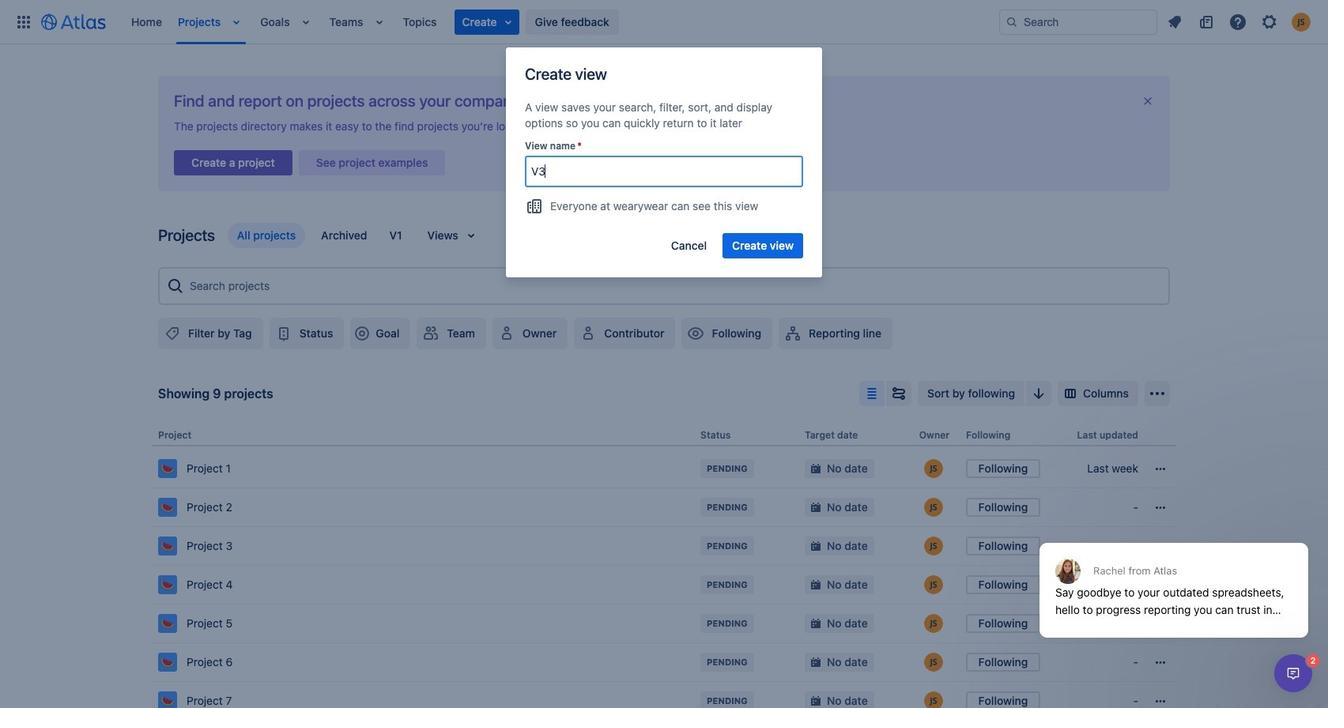 Task type: describe. For each thing, give the bounding box(es) containing it.
status image
[[274, 324, 293, 343]]

close banner image
[[1142, 95, 1155, 108]]

display as timeline image
[[890, 384, 909, 403]]

search projects image
[[166, 277, 185, 296]]

following image
[[687, 324, 706, 343]]

0 vertical spatial dialog
[[1032, 505, 1317, 650]]



Task type: locate. For each thing, give the bounding box(es) containing it.
display as list image
[[863, 384, 882, 403]]

None field
[[527, 157, 802, 186]]

dialog
[[1032, 505, 1317, 650], [1275, 655, 1313, 693]]

tag image
[[163, 324, 182, 343]]

search image
[[1006, 15, 1019, 28]]

banner
[[0, 0, 1329, 44]]

reverse sort order image
[[1030, 384, 1049, 403]]

top element
[[9, 0, 1000, 44]]

help image
[[1229, 12, 1248, 31]]

1 vertical spatial dialog
[[1275, 655, 1313, 693]]

None search field
[[1000, 9, 1158, 34]]

1 horizontal spatial list
[[1161, 9, 1320, 34]]

Search projects field
[[185, 272, 1163, 301]]

wearywear image
[[525, 197, 544, 216]]

list
[[123, 0, 1000, 44], [1161, 9, 1320, 34]]

list item
[[227, 0, 249, 44], [296, 0, 318, 44], [370, 0, 392, 44], [455, 9, 519, 34]]

Search field
[[1000, 9, 1158, 34]]

0 horizontal spatial list
[[123, 0, 1000, 44]]

list item inside list
[[455, 9, 519, 34]]



Task type: vqa. For each thing, say whether or not it's contained in the screenshot.
Reverse sort order image
yes



